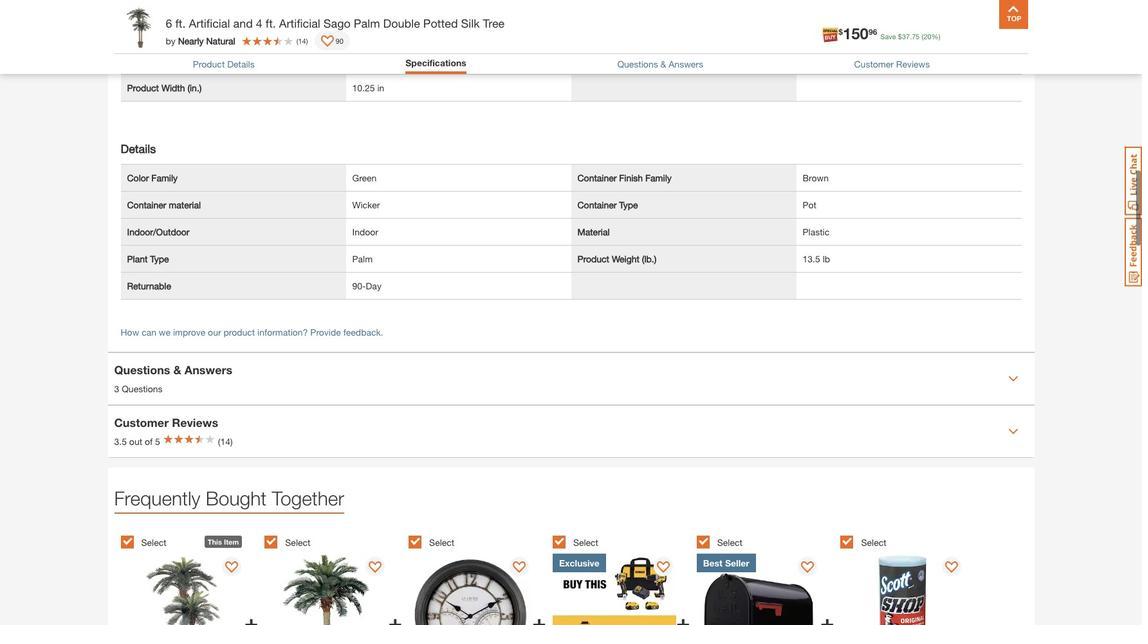 Task type: locate. For each thing, give the bounding box(es) containing it.
3 select from the left
[[430, 537, 455, 548]]

palm down indoor
[[353, 253, 373, 264]]

0 horizontal spatial &
[[174, 363, 181, 377]]

in right 0
[[811, 28, 818, 39]]

container up the material
[[578, 199, 617, 210]]

reviews up (14) at the bottom left of page
[[172, 416, 218, 430]]

details
[[227, 59, 255, 69], [121, 141, 156, 155]]

1 horizontal spatial display image
[[657, 562, 670, 575]]

details up color
[[121, 141, 156, 155]]

1 horizontal spatial height
[[612, 55, 639, 66]]

container for container depth (in.)
[[127, 1, 166, 12]]

select inside 3 / 6 group
[[430, 537, 455, 548]]

0 vertical spatial type
[[620, 199, 638, 210]]

artificial up 14
[[279, 16, 321, 30]]

0 vertical spatial &
[[661, 59, 667, 69]]

height
[[162, 55, 188, 66], [612, 55, 639, 66]]

plant type
[[127, 253, 169, 264]]

5 select from the left
[[718, 537, 743, 548]]

questions for questions & answers 3 questions
[[114, 363, 170, 377]]

display image
[[225, 562, 238, 575], [657, 562, 670, 575], [802, 562, 814, 575]]

customer
[[855, 59, 894, 69], [114, 416, 169, 430]]

1 vertical spatial customer reviews
[[114, 416, 218, 430]]

container up the 6
[[127, 1, 166, 12]]

container for container finish family
[[578, 172, 617, 183]]

0 horizontal spatial details
[[121, 141, 156, 155]]

13.5 lb
[[803, 253, 831, 264]]

2 display image from the left
[[657, 562, 670, 575]]

feedback link image
[[1126, 218, 1143, 287]]

in right 10.25
[[378, 82, 385, 93]]

1 display image from the left
[[225, 562, 238, 575]]

0 in
[[803, 28, 818, 39]]

height for (in.)
[[612, 55, 639, 66]]

ft. right 4
[[266, 16, 276, 30]]

this
[[208, 538, 222, 546]]

select down frequently
[[141, 537, 167, 548]]

6 / 6 group
[[841, 528, 979, 626]]

1 vertical spatial answers
[[185, 363, 233, 377]]

2 select from the left
[[285, 537, 311, 548]]

( left )
[[297, 36, 298, 45]]

customer up the 3.5 out of 5
[[114, 416, 169, 430]]

(ft.)
[[190, 55, 203, 66]]

width for product
[[162, 82, 185, 93]]

select down the together
[[285, 537, 311, 548]]

& inside questions & answers 3 questions
[[174, 363, 181, 377]]

4 select from the left
[[574, 537, 599, 548]]

1 horizontal spatial artificial
[[279, 16, 321, 30]]

0 horizontal spatial answers
[[185, 363, 233, 377]]

together
[[272, 487, 344, 510]]

select inside 2 / 6 group
[[285, 537, 311, 548]]

select for 5 / 6 group
[[718, 537, 743, 548]]

0 horizontal spatial in
[[365, 28, 372, 39]]

1 horizontal spatial family
[[646, 172, 672, 183]]

reviews down .
[[897, 59, 931, 69]]

product width (in.)
[[127, 82, 202, 93]]

0 horizontal spatial height
[[162, 55, 188, 66]]

2 horizontal spatial in
[[811, 28, 818, 39]]

height for (ft.)
[[162, 55, 188, 66]]

2 vertical spatial questions
[[122, 384, 163, 395]]

container up container type
[[578, 172, 617, 183]]

palm
[[354, 16, 380, 30], [353, 253, 373, 264]]

display image
[[321, 35, 334, 48], [369, 562, 382, 575], [513, 562, 526, 575], [946, 562, 959, 575]]

product
[[127, 55, 159, 66], [578, 55, 610, 66], [193, 59, 225, 69], [127, 82, 159, 93], [578, 253, 610, 264]]

$ left .
[[899, 32, 903, 41]]

0 horizontal spatial display image
[[225, 562, 238, 575]]

questions & answers button
[[618, 59, 704, 69], [618, 59, 704, 69]]

0 vertical spatial palm
[[354, 16, 380, 30]]

questions & answers
[[618, 59, 704, 69]]

(
[[922, 32, 924, 41], [297, 36, 298, 45]]

display image for 2 / 6 group
[[369, 562, 382, 575]]

96
[[869, 27, 878, 36]]

ft. right the 6
[[175, 16, 186, 30]]

wicker
[[353, 199, 380, 210]]

palm right sago
[[354, 16, 380, 30]]

1 caret image from the top
[[1009, 374, 1019, 384]]

0 horizontal spatial customer reviews
[[114, 416, 218, 430]]

$ right 0 in
[[839, 27, 843, 36]]

select up best seller
[[718, 537, 743, 548]]

0 vertical spatial caret image
[[1009, 374, 1019, 384]]

(in.) for product width (in.)
[[188, 82, 202, 93]]

provide
[[311, 327, 341, 338]]

1 horizontal spatial answers
[[669, 59, 704, 69]]

6
[[166, 16, 172, 30]]

0 vertical spatial reviews
[[897, 59, 931, 69]]

(in.)
[[196, 1, 210, 12], [195, 28, 209, 39], [641, 55, 655, 66], [188, 82, 202, 93]]

1 horizontal spatial customer reviews
[[855, 59, 931, 69]]

0 vertical spatial details
[[227, 59, 255, 69]]

1 height from the left
[[162, 55, 188, 66]]

1 horizontal spatial ft.
[[266, 16, 276, 30]]

0 horizontal spatial $
[[839, 27, 843, 36]]

& for questions & answers 3 questions
[[174, 363, 181, 377]]

specifications
[[406, 57, 467, 68]]

select for 3 / 6 group
[[430, 537, 455, 548]]

item
[[224, 538, 239, 546]]

container material
[[127, 199, 201, 210]]

type down the finish at the top of page
[[620, 199, 638, 210]]

our
[[208, 327, 221, 338]]

1 family from the left
[[152, 172, 178, 183]]

2 horizontal spatial display image
[[802, 562, 814, 575]]

select for 4 / 6 'group'
[[574, 537, 599, 548]]

display image for exclusive
[[657, 562, 670, 575]]

0 vertical spatial questions
[[618, 59, 658, 69]]

answers
[[669, 59, 704, 69], [185, 363, 233, 377]]

select inside the 6 / 6 group
[[862, 537, 887, 548]]

3 display image from the left
[[802, 562, 814, 575]]

( right 75
[[922, 32, 924, 41]]

1 select from the left
[[141, 537, 167, 548]]

0 horizontal spatial customer
[[114, 416, 169, 430]]

0 horizontal spatial (
[[297, 36, 298, 45]]

select inside 1 / 6 group
[[141, 537, 167, 548]]

select up exclusive
[[574, 537, 599, 548]]

90
[[336, 36, 344, 45]]

1 horizontal spatial reviews
[[897, 59, 931, 69]]

select up original blue shop paper towel roll, (55 sheets per roll) image
[[862, 537, 887, 548]]

specifications button
[[406, 57, 467, 71], [406, 57, 467, 68]]

& down improve
[[174, 363, 181, 377]]

ft.
[[175, 16, 186, 30], [266, 16, 276, 30]]

2 caret image from the top
[[1009, 427, 1019, 437]]

customer reviews
[[855, 59, 931, 69], [114, 416, 218, 430]]

frequently bought together
[[114, 487, 344, 510]]

1 horizontal spatial details
[[227, 59, 255, 69]]

caret image
[[1009, 374, 1019, 384], [1009, 427, 1019, 437]]

brown
[[803, 172, 829, 183]]

$ inside "$ 150 96"
[[839, 27, 843, 36]]

0 horizontal spatial family
[[152, 172, 178, 183]]

original blue shop paper towel roll, (55 sheets per roll) image
[[841, 554, 965, 626]]

plastic
[[803, 226, 830, 237]]

select
[[141, 537, 167, 548], [285, 537, 311, 548], [430, 537, 455, 548], [574, 537, 599, 548], [718, 537, 743, 548], [862, 537, 887, 548]]

13.5
[[803, 253, 821, 264]]

product for product height (in.)
[[578, 55, 610, 66]]

depth
[[169, 1, 193, 12]]

1 vertical spatial width
[[162, 82, 185, 93]]

10.25 in
[[353, 82, 385, 93]]

family right the finish at the top of page
[[646, 172, 672, 183]]

questions
[[618, 59, 658, 69], [114, 363, 170, 377], [122, 384, 163, 395]]

type right plant on the left top of page
[[150, 253, 169, 264]]

1 horizontal spatial type
[[620, 199, 638, 210]]

container for container material
[[127, 199, 166, 210]]

2 height from the left
[[612, 55, 639, 66]]

1 vertical spatial type
[[150, 253, 169, 264]]

answers inside questions & answers 3 questions
[[185, 363, 233, 377]]

display image inside "90" dropdown button
[[321, 35, 334, 48]]

customer reviews down save
[[855, 59, 931, 69]]

0 vertical spatial width
[[169, 28, 192, 39]]

answers for questions & answers 3 questions
[[185, 363, 233, 377]]

display image inside 4 / 6 'group'
[[657, 562, 670, 575]]

display image inside 5 / 6 group
[[802, 562, 814, 575]]

select inside 5 / 6 group
[[718, 537, 743, 548]]

family right color
[[152, 172, 178, 183]]

customer down save
[[855, 59, 894, 69]]

&
[[661, 59, 667, 69], [174, 363, 181, 377]]

6 select from the left
[[862, 537, 887, 548]]

1 vertical spatial questions
[[114, 363, 170, 377]]

caret image for questions & answers
[[1009, 374, 1019, 384]]

4 / 6 group
[[553, 528, 691, 626]]

2 family from the left
[[646, 172, 672, 183]]

1 vertical spatial reviews
[[172, 416, 218, 430]]

frequently
[[114, 487, 201, 510]]

in
[[365, 28, 372, 39], [811, 28, 818, 39], [378, 82, 385, 93]]

select for the 6 / 6 group
[[862, 537, 887, 548]]

customer reviews up 5
[[114, 416, 218, 430]]

(in.) for container width (in.)
[[195, 28, 209, 39]]

container for container width (in.)
[[127, 28, 166, 39]]

1 horizontal spatial in
[[378, 82, 385, 93]]

0 vertical spatial answers
[[669, 59, 704, 69]]

by nearly natural
[[166, 35, 235, 46]]

1 vertical spatial &
[[174, 363, 181, 377]]

container depth (in.)
[[127, 1, 210, 12]]

0 horizontal spatial type
[[150, 253, 169, 264]]

1 vertical spatial caret image
[[1009, 427, 1019, 437]]

family
[[152, 172, 178, 183], [646, 172, 672, 183]]

6 ft. artificial and 4 ft. artificial sago palm double potted silk tree
[[166, 16, 505, 30]]

0 horizontal spatial ft.
[[175, 16, 186, 30]]

1 horizontal spatial &
[[661, 59, 667, 69]]

artificial up the "by nearly natural"
[[189, 16, 230, 30]]

19.7 in. indoor/outdoor courtyard oil-rubbed bronze quartz analog wall clock image
[[409, 554, 533, 626]]

90 button
[[315, 31, 350, 50]]

& right product height (in.)
[[661, 59, 667, 69]]

display image inside 3 / 6 group
[[513, 562, 526, 575]]

container
[[127, 1, 166, 12], [127, 28, 166, 39], [578, 172, 617, 183], [127, 199, 166, 210], [578, 199, 617, 210]]

select up 19.7 in. indoor/outdoor courtyard oil-rubbed bronze quartz analog wall clock "image"
[[430, 537, 455, 548]]

container up the product height (ft.)
[[127, 28, 166, 39]]

in right 10
[[365, 28, 372, 39]]

0 horizontal spatial artificial
[[189, 16, 230, 30]]

silk
[[461, 16, 480, 30]]

0 vertical spatial customer
[[855, 59, 894, 69]]

details down natural
[[227, 59, 255, 69]]

select inside 4 / 6 'group'
[[574, 537, 599, 548]]

$
[[839, 27, 843, 36], [899, 32, 903, 41]]

container down the color family
[[127, 199, 166, 210]]

width
[[169, 28, 192, 39], [162, 82, 185, 93]]

select for 2 / 6 group
[[285, 537, 311, 548]]

natural
[[206, 35, 235, 46]]



Task type: vqa. For each thing, say whether or not it's contained in the screenshot.


Task type: describe. For each thing, give the bounding box(es) containing it.
nearly
[[178, 35, 204, 46]]

2 ft. from the left
[[266, 16, 276, 30]]

of
[[145, 437, 153, 447]]

1 horizontal spatial (
[[922, 32, 924, 41]]

save
[[881, 32, 897, 41]]

bought
[[206, 487, 267, 510]]

display image for 3 / 6 group
[[513, 562, 526, 575]]

1 ft. from the left
[[175, 16, 186, 30]]

(in.) for product height (in.)
[[641, 55, 655, 66]]

20
[[924, 32, 932, 41]]

10
[[353, 28, 363, 39]]

(14)
[[218, 437, 233, 447]]

product image image
[[118, 6, 159, 48]]

best seller
[[704, 558, 750, 569]]

3
[[114, 384, 119, 395]]

stanley black, extra large, steel, post mount mailbox image
[[697, 554, 821, 626]]

2 artificial from the left
[[279, 16, 321, 30]]

product for product height (ft.)
[[127, 55, 159, 66]]

container finish family
[[578, 172, 672, 183]]

type for container type
[[620, 199, 638, 210]]

container width (in.)
[[127, 28, 209, 39]]

how can we improve our product information? provide feedback.
[[121, 327, 384, 338]]

information?
[[258, 327, 308, 338]]

plant
[[127, 253, 148, 264]]

3.5
[[114, 437, 127, 447]]

feedback.
[[344, 327, 384, 338]]

in for 10 in
[[365, 28, 372, 39]]

select for 1 / 6 group
[[141, 537, 167, 548]]

10.25
[[353, 82, 375, 93]]

display image for the 6 / 6 group
[[946, 562, 959, 575]]

37
[[903, 32, 911, 41]]

(lb.)
[[642, 253, 657, 264]]

)
[[306, 36, 308, 45]]

potted
[[424, 16, 458, 30]]

live chat image
[[1126, 147, 1143, 216]]

how
[[121, 327, 139, 338]]

improve
[[173, 327, 206, 338]]

container type
[[578, 199, 638, 210]]

save $ 37 . 75 ( 20 %)
[[881, 32, 941, 41]]

weight
[[612, 253, 640, 264]]

2 / 6 group
[[265, 528, 402, 626]]

0 vertical spatial customer reviews
[[855, 59, 931, 69]]

tree
[[483, 16, 505, 30]]

can
[[142, 327, 156, 338]]

( 14 )
[[297, 36, 308, 45]]

container for container type
[[578, 199, 617, 210]]

product height (in.)
[[578, 55, 655, 66]]

answers for questions & answers
[[669, 59, 704, 69]]

1 vertical spatial palm
[[353, 253, 373, 264]]

75
[[913, 32, 920, 41]]

color
[[127, 172, 149, 183]]

seller
[[726, 558, 750, 569]]

product for product weight (lb.)
[[578, 253, 610, 264]]

1 horizontal spatial $
[[899, 32, 903, 41]]

indoor
[[353, 226, 379, 237]]

caret image for customer reviews
[[1009, 427, 1019, 437]]

and
[[233, 16, 253, 30]]

1 / 6 group
[[121, 528, 258, 626]]

display image inside 1 / 6 group
[[225, 562, 238, 575]]

4 ft. artificial sago palm silk tree image
[[265, 554, 389, 626]]

product height (ft.)
[[127, 55, 203, 66]]

1 vertical spatial customer
[[114, 416, 169, 430]]

we
[[159, 327, 171, 338]]

0 horizontal spatial reviews
[[172, 416, 218, 430]]

material
[[169, 199, 201, 210]]

150
[[843, 24, 869, 42]]

display image for best seller
[[802, 562, 814, 575]]

finish
[[620, 172, 643, 183]]

in for 0 in
[[811, 28, 818, 39]]

& for questions & answers
[[661, 59, 667, 69]]

best
[[704, 558, 723, 569]]

in for 10.25 in
[[378, 82, 385, 93]]

5 / 6 group
[[697, 528, 835, 626]]

double
[[383, 16, 420, 30]]

color family
[[127, 172, 178, 183]]

type for plant type
[[150, 253, 169, 264]]

exclusive
[[559, 558, 600, 569]]

pot
[[803, 199, 817, 210]]

1 vertical spatial details
[[121, 141, 156, 155]]

.
[[911, 32, 913, 41]]

3.5 out of 5
[[114, 437, 160, 447]]

$ 150 96
[[839, 24, 878, 42]]

green
[[353, 172, 377, 183]]

product weight (lb.)
[[578, 253, 657, 264]]

this item
[[208, 538, 239, 546]]

how can we improve our product information? provide feedback. link
[[121, 327, 384, 338]]

1 horizontal spatial customer
[[855, 59, 894, 69]]

returnable
[[127, 280, 171, 291]]

0
[[803, 28, 808, 39]]

questions for questions & answers
[[618, 59, 658, 69]]

questions & answers 3 questions
[[114, 363, 233, 395]]

product
[[224, 327, 255, 338]]

90-day
[[353, 280, 382, 291]]

product for product width (in.)
[[127, 82, 159, 93]]

1 artificial from the left
[[189, 16, 230, 30]]

top button
[[1000, 0, 1029, 29]]

material
[[578, 226, 610, 237]]

20v max xr hammer drill and atomic impact driver cordless combo kit (2-tool) and compact router with (2) 4ah batteries image
[[553, 554, 677, 626]]

sago
[[324, 16, 351, 30]]

4
[[256, 16, 263, 30]]

10 in
[[353, 28, 372, 39]]

(in.) for container depth (in.)
[[196, 1, 210, 12]]

90-
[[353, 280, 366, 291]]

product details
[[193, 59, 255, 69]]

%)
[[932, 32, 941, 41]]

day
[[366, 280, 382, 291]]

14
[[298, 36, 306, 45]]

lb
[[823, 253, 831, 264]]

3 / 6 group
[[409, 528, 547, 626]]

out
[[129, 437, 142, 447]]

by
[[166, 35, 176, 46]]

product for product details
[[193, 59, 225, 69]]

indoor/outdoor
[[127, 226, 190, 237]]

5
[[155, 437, 160, 447]]

width for container
[[169, 28, 192, 39]]



